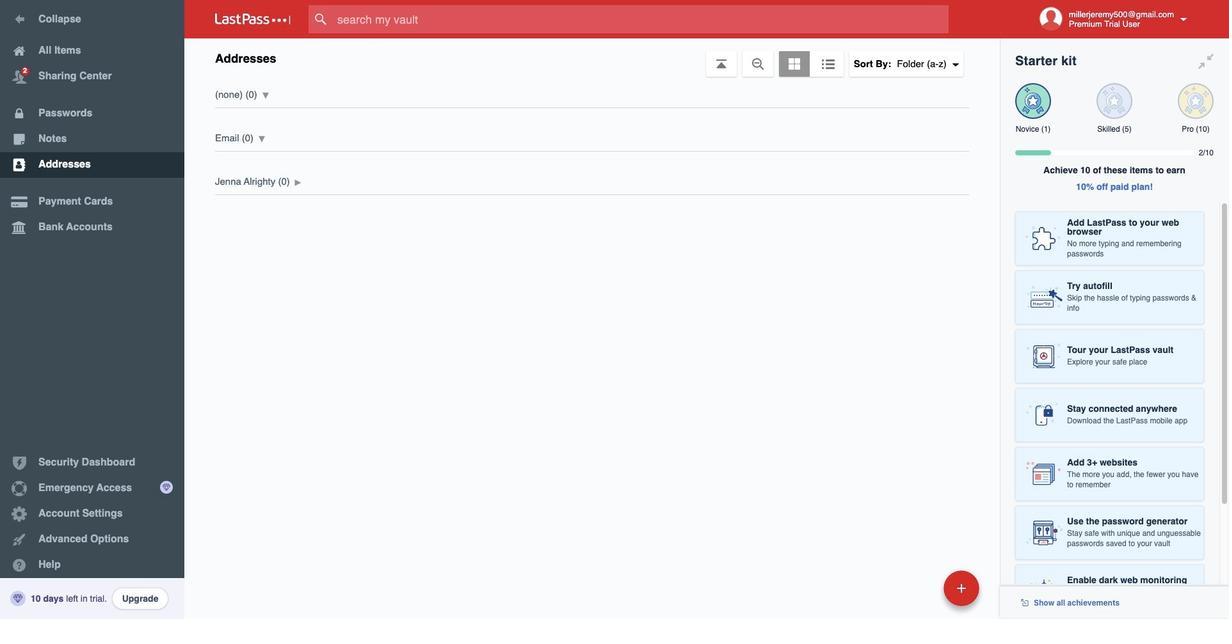 Task type: describe. For each thing, give the bounding box(es) containing it.
vault options navigation
[[184, 38, 1000, 77]]

search my vault text field
[[309, 5, 974, 33]]

new item navigation
[[856, 567, 987, 620]]

main navigation navigation
[[0, 0, 184, 620]]



Task type: vqa. For each thing, say whether or not it's contained in the screenshot.
text field
no



Task type: locate. For each thing, give the bounding box(es) containing it.
Search search field
[[309, 5, 974, 33]]

new item element
[[856, 570, 984, 607]]

lastpass image
[[215, 13, 291, 25]]



